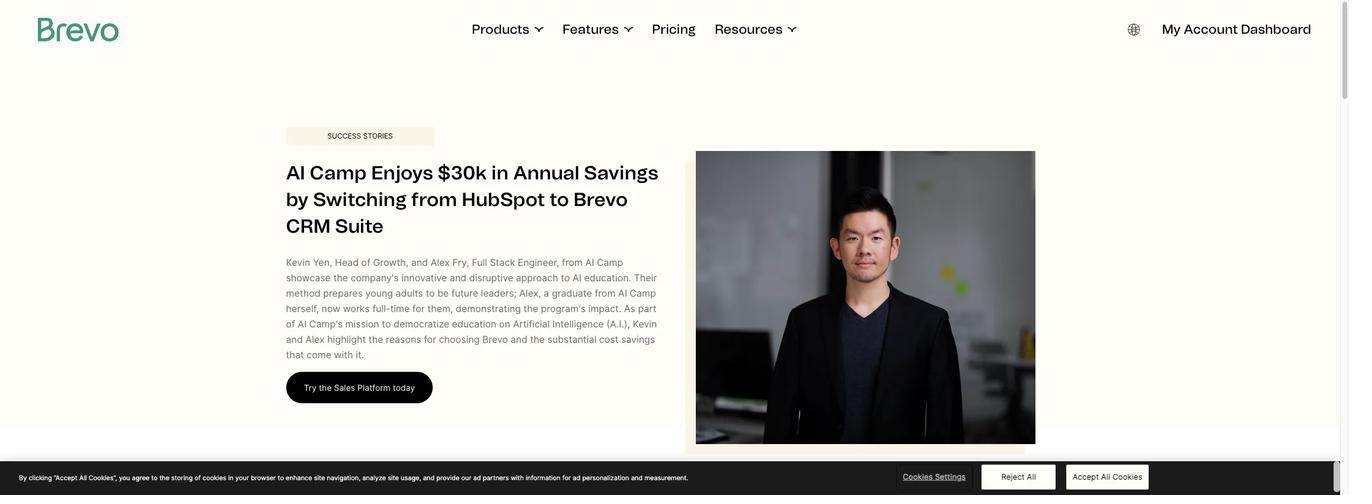 Task type: vqa. For each thing, say whether or not it's contained in the screenshot.
My Account Dashboard at the right of the page
yes



Task type: describe. For each thing, give the bounding box(es) containing it.
enhance
[[286, 474, 312, 482]]

now
[[322, 303, 340, 315]]

cookies",
[[89, 474, 117, 482]]

the inside try the sales platform today "link"
[[319, 383, 332, 393]]

democratize
[[394, 318, 449, 330]]

clicking
[[29, 474, 52, 482]]

usage,
[[401, 474, 421, 482]]

cookies
[[203, 474, 226, 482]]

1 vertical spatial for
[[424, 334, 436, 346]]

by
[[286, 189, 309, 211]]

all for reject
[[1027, 473, 1036, 482]]

1 site from the left
[[314, 474, 325, 482]]

as
[[624, 303, 636, 315]]

information
[[526, 474, 561, 482]]

accept all cookies
[[1073, 473, 1143, 482]]

reject all
[[1002, 473, 1036, 482]]

ai up as
[[618, 288, 627, 299]]

demonstrating
[[456, 303, 521, 315]]

switching
[[313, 189, 407, 211]]

success stories
[[327, 132, 393, 141]]

young
[[366, 288, 393, 299]]

the left storing
[[159, 474, 170, 482]]

0 vertical spatial of
[[361, 257, 371, 269]]

and down artificial
[[511, 334, 528, 346]]

impact.
[[589, 303, 622, 315]]

partners
[[483, 474, 509, 482]]

leaders;
[[481, 288, 517, 299]]

by
[[19, 474, 27, 482]]

cookies settings
[[903, 473, 966, 482]]

crm
[[286, 215, 331, 238]]

accept
[[1073, 473, 1099, 482]]

agree
[[132, 474, 150, 482]]

storing
[[171, 474, 193, 482]]

to right the browser
[[278, 474, 284, 482]]

1 horizontal spatial from
[[562, 257, 583, 269]]

stories
[[363, 132, 393, 141]]

it.
[[356, 349, 364, 361]]

to right agree
[[151, 474, 158, 482]]

my account dashboard
[[1163, 21, 1312, 37]]

brevo inside ai camp enjoys $30k in annual savings by switching from hubspot to brevo crm suite
[[574, 189, 628, 211]]

from inside ai camp enjoys $30k in annual savings by switching from hubspot to brevo crm suite
[[411, 189, 457, 211]]

cookies inside button
[[1113, 473, 1143, 482]]

reject
[[1002, 473, 1025, 482]]

1 horizontal spatial kevin
[[633, 318, 657, 330]]

and down fry,
[[450, 272, 467, 284]]

them,
[[428, 303, 453, 315]]

navigation,
[[327, 474, 361, 482]]

you
[[119, 474, 130, 482]]

time
[[390, 303, 410, 315]]

brevo image
[[38, 18, 119, 42]]

on
[[499, 318, 511, 330]]

try the sales platform today
[[304, 383, 415, 393]]

suite
[[335, 215, 384, 238]]

intelligence
[[553, 318, 604, 330]]

features link
[[563, 21, 633, 38]]

full-
[[373, 303, 390, 315]]

engineer,
[[518, 257, 559, 269]]

come
[[307, 349, 331, 361]]

today
[[393, 383, 415, 393]]

pricing link
[[652, 21, 696, 38]]

a
[[544, 288, 549, 299]]

0 vertical spatial for
[[413, 303, 425, 315]]

products link
[[472, 21, 544, 38]]

the down mission
[[369, 334, 383, 346]]

reasons
[[386, 334, 421, 346]]

to left be
[[426, 288, 435, 299]]

savings
[[584, 162, 659, 184]]

our
[[461, 474, 472, 482]]

2 vertical spatial for
[[563, 474, 571, 482]]

sales
[[334, 383, 355, 393]]

artificial
[[513, 318, 550, 330]]

camp's
[[309, 318, 343, 330]]

brevo inside kevin yen, head of growth, and alex fry, full stack engineer, from ai camp showcase the company's innovative and disruptive approach to ai education. their method prepares young adults to be future leaders; alex, a graduate from ai camp herself, now works full-time for them, demonstrating the program's impact. as part of ai camp's mission to democratize education on artificial intelligence (a.i.), kevin and alex highlight the reasons for choosing brevo and the substantial cost savings that come with it.
[[483, 334, 508, 346]]

2 site from the left
[[388, 474, 399, 482]]

be
[[438, 288, 449, 299]]

stack
[[490, 257, 515, 269]]

the down artificial
[[530, 334, 545, 346]]

accept all cookies button
[[1067, 465, 1149, 490]]

browser
[[251, 474, 276, 482]]

and up that
[[286, 334, 303, 346]]

pricing
[[652, 21, 696, 37]]

to up the 'graduate'
[[561, 272, 570, 284]]

and right usage, at the bottom
[[423, 474, 435, 482]]

hubspot
[[462, 189, 545, 211]]



Task type: locate. For each thing, give the bounding box(es) containing it.
cookies left settings
[[903, 473, 933, 482]]

with right 'partners'
[[511, 474, 524, 482]]

ai
[[286, 162, 305, 184], [586, 257, 594, 269], [573, 272, 582, 284], [618, 288, 627, 299], [298, 318, 307, 330]]

button image
[[1128, 24, 1140, 36]]

0 horizontal spatial site
[[314, 474, 325, 482]]

highlight
[[327, 334, 366, 346]]

account
[[1184, 21, 1238, 37]]

ad
[[473, 474, 481, 482], [573, 474, 581, 482]]

education
[[452, 318, 497, 330]]

"accept
[[54, 474, 77, 482]]

1 cookies from the left
[[903, 473, 933, 482]]

provide
[[437, 474, 460, 482]]

ad right our
[[473, 474, 481, 482]]

their
[[634, 272, 657, 284]]

from
[[411, 189, 457, 211], [562, 257, 583, 269], [595, 288, 616, 299]]

0 vertical spatial brevo
[[574, 189, 628, 211]]

1 horizontal spatial all
[[1027, 473, 1036, 482]]

from up impact.
[[595, 288, 616, 299]]

of
[[361, 257, 371, 269], [286, 318, 295, 330], [195, 474, 201, 482]]

yen,
[[313, 257, 332, 269]]

1 horizontal spatial brevo
[[574, 189, 628, 211]]

the up prepares
[[334, 272, 348, 284]]

resources
[[715, 21, 783, 37]]

0 horizontal spatial ad
[[473, 474, 481, 482]]

and up 'innovative'
[[411, 257, 428, 269]]

resources link
[[715, 21, 797, 38]]

savings
[[621, 334, 655, 346]]

2 vertical spatial from
[[595, 288, 616, 299]]

cookies inside button
[[903, 473, 933, 482]]

2 horizontal spatial of
[[361, 257, 371, 269]]

kevin up showcase
[[286, 257, 310, 269]]

0 horizontal spatial from
[[411, 189, 457, 211]]

kevin yen, head of growth, and alex fry, full stack engineer, from ai camp showcase the company's innovative and disruptive approach to ai education. their method prepares young adults to be future leaders; alex, a graduate from ai camp herself, now works full-time for them, demonstrating the program's impact. as part of ai camp's mission to democratize education on artificial intelligence (a.i.), kevin and alex highlight the reasons for choosing brevo and the substantial cost savings that come with it.
[[286, 257, 657, 361]]

cost
[[599, 334, 619, 346]]

of right storing
[[195, 474, 201, 482]]

alex up come
[[306, 334, 325, 346]]

head
[[335, 257, 359, 269]]

measurement.
[[645, 474, 689, 482]]

1 horizontal spatial camp
[[597, 257, 623, 269]]

for down the democratize
[[424, 334, 436, 346]]

camp up switching
[[310, 162, 367, 184]]

settings
[[935, 473, 966, 482]]

by clicking "accept all cookies", you agree to the storing of cookies in your browser to enhance site navigation, analyze site usage, and provide our ad partners with information for ad personalization and measurement.
[[19, 474, 689, 482]]

in left your
[[228, 474, 234, 482]]

to inside ai camp enjoys $30k in annual savings by switching from hubspot to brevo crm suite
[[550, 189, 569, 211]]

1 vertical spatial kevin
[[633, 318, 657, 330]]

0 horizontal spatial in
[[228, 474, 234, 482]]

cookies right 'accept'
[[1113, 473, 1143, 482]]

my
[[1163, 21, 1181, 37]]

mission
[[345, 318, 379, 330]]

1 horizontal spatial of
[[286, 318, 295, 330]]

brevo
[[574, 189, 628, 211], [483, 334, 508, 346]]

success
[[327, 132, 361, 141]]

dashboard
[[1241, 21, 1312, 37]]

platform
[[358, 383, 391, 393]]

all right 'accept'
[[1102, 473, 1111, 482]]

kevin down part
[[633, 318, 657, 330]]

all right "accept
[[79, 474, 87, 482]]

the
[[334, 272, 348, 284], [524, 303, 538, 315], [369, 334, 383, 346], [530, 334, 545, 346], [319, 383, 332, 393], [159, 474, 170, 482]]

innovative
[[402, 272, 447, 284]]

ai up education.
[[586, 257, 594, 269]]

1 horizontal spatial alex
[[431, 257, 450, 269]]

my account dashboard link
[[1163, 21, 1312, 38]]

features
[[563, 21, 619, 37]]

1 vertical spatial of
[[286, 318, 295, 330]]

for right information
[[563, 474, 571, 482]]

1 horizontal spatial ad
[[573, 474, 581, 482]]

1 vertical spatial alex
[[306, 334, 325, 346]]

0 horizontal spatial all
[[79, 474, 87, 482]]

company's
[[351, 272, 399, 284]]

full
[[472, 257, 487, 269]]

2 ad from the left
[[573, 474, 581, 482]]

ai camp enjoys $30k in annual savings by switching from hubspot to brevo crm suite
[[286, 162, 659, 238]]

1 vertical spatial camp
[[597, 257, 623, 269]]

2 vertical spatial of
[[195, 474, 201, 482]]

reject all button
[[982, 465, 1056, 490]]

approach
[[516, 272, 558, 284]]

try
[[304, 383, 317, 393]]

future
[[452, 288, 478, 299]]

camp inside ai camp enjoys $30k in annual savings by switching from hubspot to brevo crm suite
[[310, 162, 367, 184]]

from down $30k
[[411, 189, 457, 211]]

ad left the "personalization"
[[573, 474, 581, 482]]

2 horizontal spatial camp
[[630, 288, 656, 299]]

0 vertical spatial kevin
[[286, 257, 310, 269]]

2 horizontal spatial from
[[595, 288, 616, 299]]

with down highlight
[[334, 349, 353, 361]]

and left measurement.
[[631, 474, 643, 482]]

method
[[286, 288, 321, 299]]

from up the 'graduate'
[[562, 257, 583, 269]]

the up artificial
[[524, 303, 538, 315]]

(a.i.),
[[607, 318, 630, 330]]

1 horizontal spatial site
[[388, 474, 399, 482]]

0 horizontal spatial alex
[[306, 334, 325, 346]]

in
[[491, 162, 509, 184], [228, 474, 234, 482]]

0 vertical spatial from
[[411, 189, 457, 211]]

camp
[[310, 162, 367, 184], [597, 257, 623, 269], [630, 288, 656, 299]]

the right try
[[319, 383, 332, 393]]

0 horizontal spatial of
[[195, 474, 201, 482]]

1 horizontal spatial cookies
[[1113, 473, 1143, 482]]

1 vertical spatial with
[[511, 474, 524, 482]]

with inside kevin yen, head of growth, and alex fry, full stack engineer, from ai camp showcase the company's innovative and disruptive approach to ai education. their method prepares young adults to be future leaders; alex, a graduate from ai camp herself, now works full-time for them, demonstrating the program's impact. as part of ai camp's mission to democratize education on artificial intelligence (a.i.), kevin and alex highlight the reasons for choosing brevo and the substantial cost savings that come with it.
[[334, 349, 353, 361]]

ai inside ai camp enjoys $30k in annual savings by switching from hubspot to brevo crm suite
[[286, 162, 305, 184]]

products
[[472, 21, 530, 37]]

try the sales platform today link
[[286, 372, 433, 404]]

brevo down 'on'
[[483, 334, 508, 346]]

your
[[235, 474, 249, 482]]

1 ad from the left
[[473, 474, 481, 482]]

to
[[550, 189, 569, 211], [561, 272, 570, 284], [426, 288, 435, 299], [382, 318, 391, 330], [151, 474, 158, 482], [278, 474, 284, 482]]

all right reject
[[1027, 473, 1036, 482]]

0 horizontal spatial with
[[334, 349, 353, 361]]

camp up education.
[[597, 257, 623, 269]]

0 horizontal spatial kevin
[[286, 257, 310, 269]]

alex,
[[519, 288, 541, 299]]

1 horizontal spatial with
[[511, 474, 524, 482]]

analyze
[[363, 474, 386, 482]]

and
[[411, 257, 428, 269], [450, 272, 467, 284], [286, 334, 303, 346], [511, 334, 528, 346], [423, 474, 435, 482], [631, 474, 643, 482]]

choosing
[[439, 334, 480, 346]]

0 vertical spatial in
[[491, 162, 509, 184]]

that
[[286, 349, 304, 361]]

showcase
[[286, 272, 331, 284]]

2 cookies from the left
[[1113, 473, 1143, 482]]

1 horizontal spatial in
[[491, 162, 509, 184]]

education.
[[584, 272, 632, 284]]

0 horizontal spatial brevo
[[483, 334, 508, 346]]

in inside ai camp enjoys $30k in annual savings by switching from hubspot to brevo crm suite
[[491, 162, 509, 184]]

ai up by
[[286, 162, 305, 184]]

herself,
[[286, 303, 319, 315]]

works
[[343, 303, 370, 315]]

site right enhance
[[314, 474, 325, 482]]

0 vertical spatial camp
[[310, 162, 367, 184]]

growth,
[[373, 257, 409, 269]]

disruptive
[[469, 272, 514, 284]]

adults
[[396, 288, 423, 299]]

to down the annual
[[550, 189, 569, 211]]

1 vertical spatial from
[[562, 257, 583, 269]]

in up hubspot
[[491, 162, 509, 184]]

with
[[334, 349, 353, 361], [511, 474, 524, 482]]

alex left fry,
[[431, 257, 450, 269]]

ai down herself,
[[298, 318, 307, 330]]

substantial
[[548, 334, 597, 346]]

1 vertical spatial brevo
[[483, 334, 508, 346]]

2 vertical spatial camp
[[630, 288, 656, 299]]

0 horizontal spatial cookies
[[903, 473, 933, 482]]

site left usage, at the bottom
[[388, 474, 399, 482]]

camp down their
[[630, 288, 656, 299]]

of down herself,
[[286, 318, 295, 330]]

annual
[[513, 162, 580, 184]]

to down full-
[[382, 318, 391, 330]]

program's
[[541, 303, 586, 315]]

brevo down savings
[[574, 189, 628, 211]]

all for accept
[[1102, 473, 1111, 482]]

0 vertical spatial alex
[[431, 257, 450, 269]]

cookies settings button
[[898, 466, 972, 490]]

0 horizontal spatial camp
[[310, 162, 367, 184]]

for up the democratize
[[413, 303, 425, 315]]

of up company's
[[361, 257, 371, 269]]

2 horizontal spatial all
[[1102, 473, 1111, 482]]

0 vertical spatial with
[[334, 349, 353, 361]]

1 vertical spatial in
[[228, 474, 234, 482]]

ai up the 'graduate'
[[573, 272, 582, 284]]



